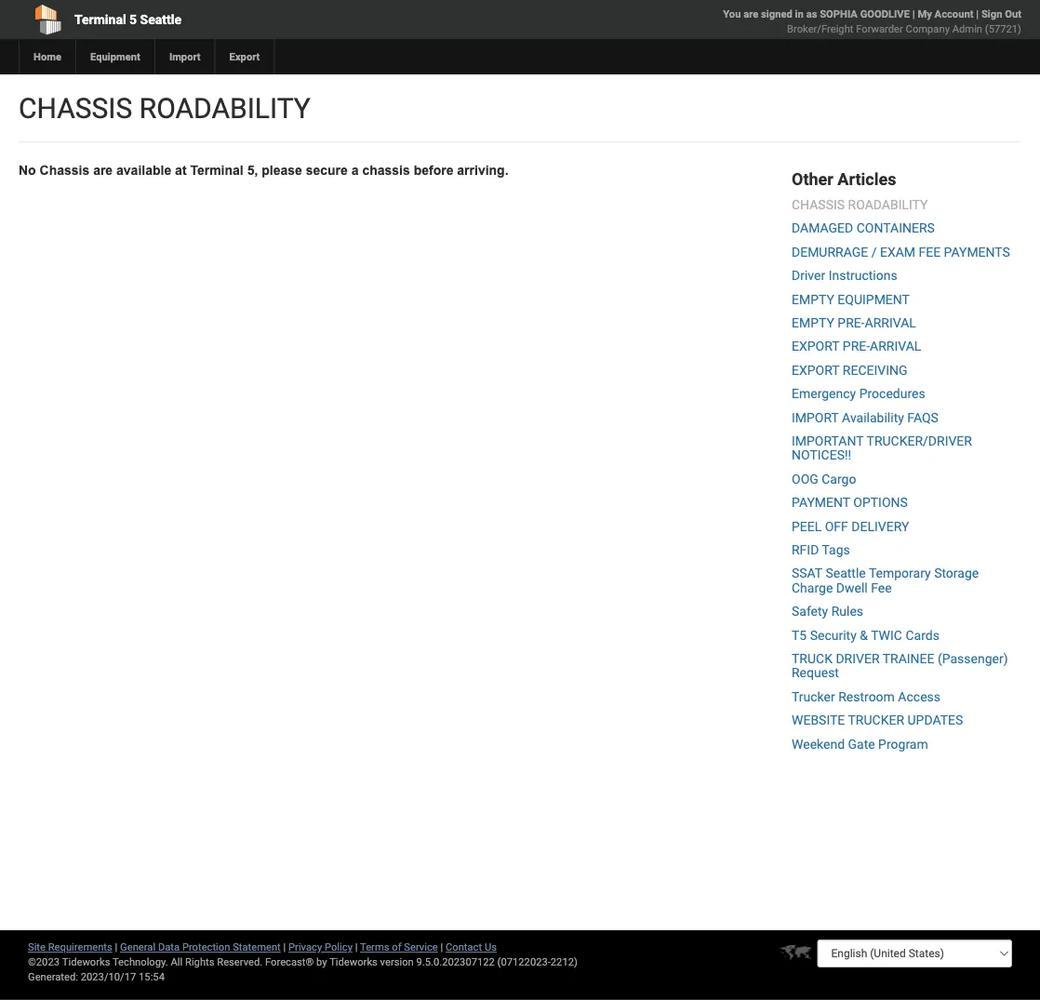 Task type: vqa. For each thing, say whether or not it's contained in the screenshot.
Us
yes



Task type: locate. For each thing, give the bounding box(es) containing it.
no
[[19, 163, 36, 177]]

my account link
[[918, 8, 974, 20]]

import link
[[154, 39, 215, 74]]

export up the emergency
[[792, 363, 840, 378]]

statement
[[233, 942, 281, 954]]

terminal inside 'terminal 5 seattle' link
[[74, 12, 126, 27]]

1 vertical spatial seattle
[[826, 566, 867, 582]]

arrival up receiving
[[871, 339, 922, 354]]

0 horizontal spatial seattle
[[140, 12, 182, 27]]

safety rules link
[[792, 604, 864, 620]]

request
[[792, 666, 840, 681]]

home
[[34, 51, 61, 63]]

(57721)
[[986, 23, 1022, 35]]

policy
[[325, 942, 353, 954]]

temporary
[[870, 566, 932, 582]]

damaged
[[792, 221, 854, 236]]

1 vertical spatial roadability
[[849, 197, 929, 213]]

seattle right 5
[[140, 12, 182, 27]]

in
[[796, 8, 804, 20]]

empty equipment link
[[792, 292, 911, 307]]

are
[[744, 8, 759, 20], [93, 163, 113, 177]]

0 horizontal spatial are
[[93, 163, 113, 177]]

0 vertical spatial roadability
[[139, 92, 311, 125]]

storage
[[935, 566, 980, 582]]

chassis down home
[[19, 92, 132, 125]]

truck
[[792, 652, 833, 667]]

roadability down the export link
[[139, 92, 311, 125]]

trainee
[[883, 652, 935, 667]]

out
[[1006, 8, 1022, 20]]

are inside you are signed in as sophia goodlive | my account | sign out broker/freight forwarder company admin (57721)
[[744, 8, 759, 20]]

arrival down 'equipment'
[[866, 315, 917, 331]]

1 vertical spatial empty
[[792, 315, 835, 331]]

| up forecast®
[[284, 942, 286, 954]]

site requirements link
[[28, 942, 112, 954]]

payment
[[792, 495, 851, 511]]

1 vertical spatial export
[[792, 363, 840, 378]]

empty down empty equipment link
[[792, 315, 835, 331]]

sign
[[982, 8, 1003, 20]]

trucker
[[849, 713, 905, 729]]

0 horizontal spatial roadability
[[139, 92, 311, 125]]

of
[[392, 942, 402, 954]]

chassis inside no chassis are available at terminal 5, please secure a chassis before arriving. other articles chassis roadability damaged containers demurrage / exam fee payments driver instructions empty equipment empty pre-arrival export pre-arrival export receiving emergency procedures import availability faqs important trucker/driver notices!! oog cargo payment options peel off delivery rfid tags ssat seattle temporary storage charge dwell fee safety rules t5 security & twic cards truck driver trainee (passenger) request trucker restroom access website trucker updates weekend gate program
[[792, 197, 845, 213]]

sophia
[[820, 8, 858, 20]]

terminal 5 seattle link
[[19, 0, 421, 39]]

0 vertical spatial terminal
[[74, 12, 126, 27]]

technology.
[[113, 957, 168, 969]]

payment options link
[[792, 495, 909, 511]]

import availability faqs link
[[792, 410, 939, 425]]

0 vertical spatial chassis
[[19, 92, 132, 125]]

website
[[792, 713, 846, 729]]

peel
[[792, 519, 822, 534]]

contact us link
[[446, 942, 497, 954]]

5,
[[247, 163, 258, 177]]

export receiving link
[[792, 363, 908, 378]]

pre- down empty pre-arrival link
[[843, 339, 871, 354]]

pre- down empty equipment link
[[838, 315, 866, 331]]

chassis up the damaged
[[792, 197, 845, 213]]

1 horizontal spatial chassis
[[792, 197, 845, 213]]

generated:
[[28, 972, 78, 984]]

0 horizontal spatial chassis
[[19, 92, 132, 125]]

chassis roadability
[[19, 92, 311, 125]]

other
[[792, 169, 834, 189]]

1 vertical spatial chassis
[[792, 197, 845, 213]]

program
[[879, 737, 929, 752]]

goodlive
[[861, 8, 911, 20]]

arrival
[[866, 315, 917, 331], [871, 339, 922, 354]]

0 vertical spatial arrival
[[866, 315, 917, 331]]

driver
[[836, 652, 880, 667]]

0 vertical spatial empty
[[792, 292, 835, 307]]

terminal
[[74, 12, 126, 27], [190, 163, 244, 177]]

terminal left 5
[[74, 12, 126, 27]]

please
[[262, 163, 302, 177]]

by
[[317, 957, 327, 969]]

pre-
[[838, 315, 866, 331], [843, 339, 871, 354]]

1 horizontal spatial are
[[744, 8, 759, 20]]

2023/10/17
[[81, 972, 136, 984]]

1 vertical spatial terminal
[[190, 163, 244, 177]]

terminal left the 5,
[[190, 163, 244, 177]]

0 vertical spatial export
[[792, 339, 840, 354]]

as
[[807, 8, 818, 20]]

twic
[[872, 628, 903, 643]]

service
[[404, 942, 438, 954]]

1 horizontal spatial seattle
[[826, 566, 867, 582]]

1 vertical spatial arrival
[[871, 339, 922, 354]]

0 horizontal spatial terminal
[[74, 12, 126, 27]]

trucker/driver
[[867, 434, 973, 449]]

export pre-arrival link
[[792, 339, 922, 354]]

export link
[[215, 39, 274, 74]]

data
[[158, 942, 180, 954]]

0 vertical spatial are
[[744, 8, 759, 20]]

seattle down tags
[[826, 566, 867, 582]]

export up export receiving link
[[792, 339, 840, 354]]

before
[[414, 163, 454, 177]]

forwarder
[[857, 23, 904, 35]]

oog cargo link
[[792, 472, 857, 487]]

general data protection statement link
[[120, 942, 281, 954]]

roadability
[[139, 92, 311, 125], [849, 197, 929, 213]]

|
[[913, 8, 916, 20], [977, 8, 980, 20], [115, 942, 118, 954], [284, 942, 286, 954], [355, 942, 358, 954], [441, 942, 443, 954]]

1 vertical spatial are
[[93, 163, 113, 177]]

rfid tags link
[[792, 543, 851, 558]]

fee
[[919, 244, 941, 260]]

roadability up containers
[[849, 197, 929, 213]]

©2023 tideworks
[[28, 957, 110, 969]]

forecast®
[[265, 957, 314, 969]]

1 horizontal spatial roadability
[[849, 197, 929, 213]]

are right you
[[744, 8, 759, 20]]

seattle inside no chassis are available at terminal 5, please secure a chassis before arriving. other articles chassis roadability damaged containers demurrage / exam fee payments driver instructions empty equipment empty pre-arrival export pre-arrival export receiving emergency procedures import availability faqs important trucker/driver notices!! oog cargo payment options peel off delivery rfid tags ssat seattle temporary storage charge dwell fee safety rules t5 security & twic cards truck driver trainee (passenger) request trucker restroom access website trucker updates weekend gate program
[[826, 566, 867, 582]]

empty down driver
[[792, 292, 835, 307]]

5
[[130, 12, 137, 27]]

are right the chassis
[[93, 163, 113, 177]]

1 empty from the top
[[792, 292, 835, 307]]

1 horizontal spatial terminal
[[190, 163, 244, 177]]

driver instructions link
[[792, 268, 898, 284]]

reserved.
[[217, 957, 263, 969]]



Task type: describe. For each thing, give the bounding box(es) containing it.
articles
[[838, 169, 897, 189]]

emergency
[[792, 386, 857, 402]]

availability
[[843, 410, 905, 425]]

0 vertical spatial seattle
[[140, 12, 182, 27]]

rules
[[832, 604, 864, 620]]

2212)
[[551, 957, 578, 969]]

containers
[[857, 221, 936, 236]]

truck driver trainee (passenger) request link
[[792, 652, 1009, 681]]

import
[[792, 410, 839, 425]]

| up tideworks
[[355, 942, 358, 954]]

emergency procedures link
[[792, 386, 926, 402]]

1 export from the top
[[792, 339, 840, 354]]

site
[[28, 942, 46, 954]]

tags
[[823, 543, 851, 558]]

privacy policy link
[[289, 942, 353, 954]]

equipment
[[838, 292, 911, 307]]

terminal inside no chassis are available at terminal 5, please secure a chassis before arriving. other articles chassis roadability damaged containers demurrage / exam fee payments driver instructions empty equipment empty pre-arrival export pre-arrival export receiving emergency procedures import availability faqs important trucker/driver notices!! oog cargo payment options peel off delivery rfid tags ssat seattle temporary storage charge dwell fee safety rules t5 security & twic cards truck driver trainee (passenger) request trucker restroom access website trucker updates weekend gate program
[[190, 163, 244, 177]]

/
[[872, 244, 878, 260]]

you
[[724, 8, 742, 20]]

roadability inside no chassis are available at terminal 5, please secure a chassis before arriving. other articles chassis roadability damaged containers demurrage / exam fee payments driver instructions empty equipment empty pre-arrival export pre-arrival export receiving emergency procedures import availability faqs important trucker/driver notices!! oog cargo payment options peel off delivery rfid tags ssat seattle temporary storage charge dwell fee safety rules t5 security & twic cards truck driver trainee (passenger) request trucker restroom access website trucker updates weekend gate program
[[849, 197, 929, 213]]

(07122023-
[[498, 957, 551, 969]]

2 export from the top
[[792, 363, 840, 378]]

notices!!
[[792, 448, 852, 463]]

1 vertical spatial pre-
[[843, 339, 871, 354]]

rights
[[185, 957, 215, 969]]

access
[[899, 690, 941, 705]]

weekend gate program link
[[792, 737, 929, 752]]

2 empty from the top
[[792, 315, 835, 331]]

t5 security & twic cards link
[[792, 628, 940, 643]]

ssat seattle temporary storage charge dwell fee link
[[792, 566, 980, 596]]

website trucker updates link
[[792, 713, 964, 729]]

fee
[[872, 581, 893, 596]]

&
[[861, 628, 869, 643]]

| up 9.5.0.202307122 on the left of the page
[[441, 942, 443, 954]]

are inside no chassis are available at terminal 5, please secure a chassis before arriving. other articles chassis roadability damaged containers demurrage / exam fee payments driver instructions empty equipment empty pre-arrival export pre-arrival export receiving emergency procedures import availability faqs important trucker/driver notices!! oog cargo payment options peel off delivery rfid tags ssat seattle temporary storage charge dwell fee safety rules t5 security & twic cards truck driver trainee (passenger) request trucker restroom access website trucker updates weekend gate program
[[93, 163, 113, 177]]

| left my on the top
[[913, 8, 916, 20]]

equipment link
[[75, 39, 154, 74]]

delivery
[[852, 519, 910, 534]]

receiving
[[843, 363, 908, 378]]

security
[[811, 628, 857, 643]]

no chassis are available at terminal 5, please secure a chassis before arriving. other articles chassis roadability damaged containers demurrage / exam fee payments driver instructions empty equipment empty pre-arrival export pre-arrival export receiving emergency procedures import availability faqs important trucker/driver notices!! oog cargo payment options peel off delivery rfid tags ssat seattle temporary storage charge dwell fee safety rules t5 security & twic cards truck driver trainee (passenger) request trucker restroom access website trucker updates weekend gate program
[[19, 163, 1011, 752]]

restroom
[[839, 690, 896, 705]]

trucker restroom access link
[[792, 690, 941, 705]]

options
[[854, 495, 909, 511]]

| left general
[[115, 942, 118, 954]]

terms of service link
[[360, 942, 438, 954]]

version
[[380, 957, 414, 969]]

protection
[[182, 942, 230, 954]]

instructions
[[829, 268, 898, 284]]

updates
[[908, 713, 964, 729]]

procedures
[[860, 386, 926, 402]]

damaged containers link
[[792, 221, 936, 236]]

all
[[171, 957, 183, 969]]

chassis
[[40, 163, 90, 177]]

account
[[935, 8, 974, 20]]

sign out link
[[982, 8, 1022, 20]]

weekend
[[792, 737, 845, 752]]

faqs
[[908, 410, 939, 425]]

us
[[485, 942, 497, 954]]

9.5.0.202307122
[[417, 957, 495, 969]]

payments
[[945, 244, 1011, 260]]

signed
[[762, 8, 793, 20]]

important
[[792, 434, 864, 449]]

site requirements | general data protection statement | privacy policy | terms of service | contact us ©2023 tideworks technology. all rights reserved. forecast® by tideworks version 9.5.0.202307122 (07122023-2212) generated: 2023/10/17 15:54
[[28, 942, 578, 984]]

trucker
[[792, 690, 836, 705]]

rfid
[[792, 543, 820, 558]]

safety
[[792, 604, 829, 620]]

dwell
[[837, 581, 868, 596]]

demurrage
[[792, 244, 869, 260]]

(passenger)
[[938, 652, 1009, 667]]

0 vertical spatial pre-
[[838, 315, 866, 331]]

import
[[169, 51, 201, 63]]

export
[[230, 51, 260, 63]]

my
[[918, 8, 933, 20]]

general
[[120, 942, 156, 954]]

terminal 5 seattle
[[74, 12, 182, 27]]

admin
[[953, 23, 983, 35]]

contact
[[446, 942, 482, 954]]

you are signed in as sophia goodlive | my account | sign out broker/freight forwarder company admin (57721)
[[724, 8, 1022, 35]]

arriving.
[[457, 163, 509, 177]]

demurrage / exam fee payments link
[[792, 244, 1011, 260]]

cargo
[[822, 472, 857, 487]]

available
[[116, 163, 172, 177]]

a
[[352, 163, 359, 177]]

| left sign
[[977, 8, 980, 20]]

empty pre-arrival link
[[792, 315, 917, 331]]

broker/freight
[[788, 23, 854, 35]]



